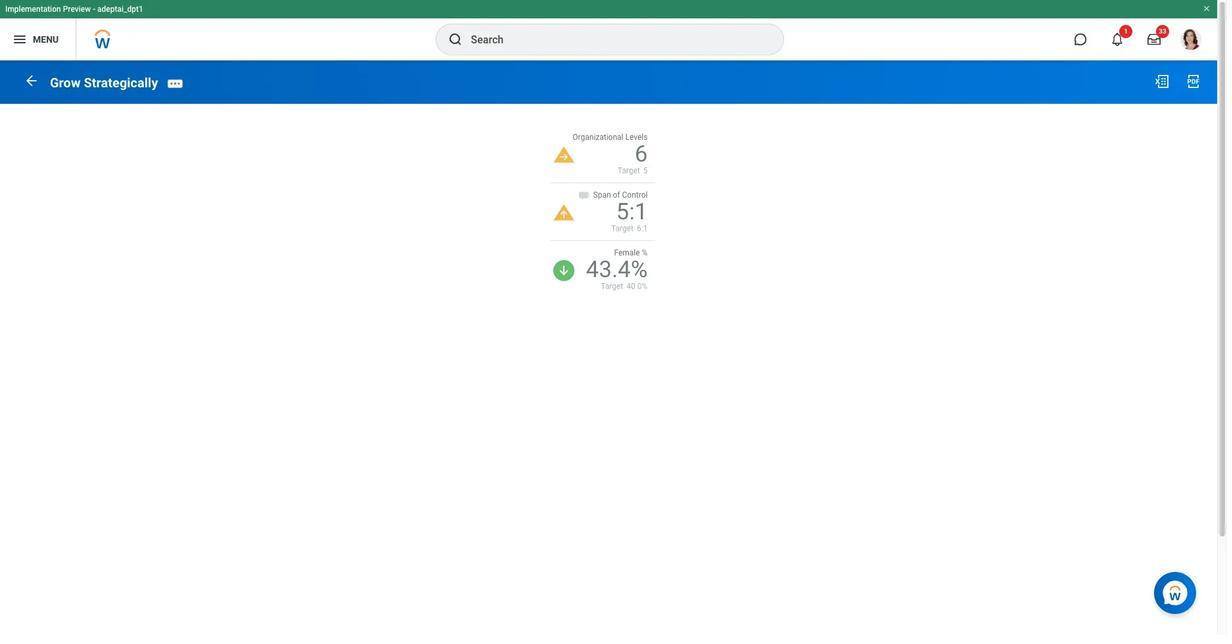 Task type: vqa. For each thing, say whether or not it's contained in the screenshot.
FRANCISCO,
no



Task type: describe. For each thing, give the bounding box(es) containing it.
control
[[622, 191, 648, 200]]

adeptai_dpt1
[[97, 5, 143, 14]]

grow strategically
[[50, 75, 158, 91]]

target for 6
[[618, 166, 640, 175]]

5
[[643, 166, 648, 175]]

of
[[613, 191, 620, 200]]

close environment banner image
[[1203, 5, 1211, 12]]

justify image
[[12, 32, 28, 47]]

target for 43.4%
[[601, 282, 623, 291]]

5:1
[[616, 198, 648, 225]]

neutral warning image
[[553, 147, 574, 163]]

export to excel image
[[1154, 74, 1170, 89]]

grow
[[50, 75, 81, 91]]

6
[[635, 141, 648, 167]]

1 button
[[1103, 25, 1132, 54]]

strategically
[[84, 75, 158, 91]]

search image
[[447, 32, 463, 47]]

33
[[1159, 28, 1166, 35]]

-
[[93, 5, 95, 14]]

span
[[593, 191, 611, 200]]

43.4%
[[586, 256, 648, 283]]

6 target 5
[[618, 141, 648, 175]]

40.0%
[[627, 282, 648, 291]]



Task type: locate. For each thing, give the bounding box(es) containing it.
notifications large image
[[1111, 33, 1124, 46]]

target
[[618, 166, 640, 175], [611, 224, 634, 233], [601, 282, 623, 291]]

33 button
[[1140, 25, 1169, 54]]

1
[[1124, 28, 1128, 35]]

5:1 target 6:1
[[611, 198, 648, 233]]

levels
[[625, 133, 648, 142]]

view printable version (pdf) image
[[1186, 74, 1201, 89]]

6:1
[[637, 224, 648, 233]]

target for 5:1
[[611, 224, 634, 233]]

%
[[642, 248, 648, 258]]

target inside 43.4% target 40.0%
[[601, 282, 623, 291]]

inbox large image
[[1148, 33, 1161, 46]]

preview
[[63, 5, 91, 14]]

profile logan mcneil image
[[1180, 29, 1201, 53]]

menu button
[[0, 18, 76, 60]]

grow strategically link
[[50, 75, 158, 91]]

menu banner
[[0, 0, 1217, 60]]

organizational levels
[[573, 133, 648, 142]]

organizational
[[573, 133, 623, 142]]

target left 6:1
[[611, 224, 634, 233]]

main content
[[0, 60, 1217, 304]]

span of control
[[593, 191, 648, 200]]

43.4% target 40.0%
[[586, 256, 648, 291]]

up warning image
[[553, 205, 574, 221]]

implementation preview -   adeptai_dpt1
[[5, 5, 143, 14]]

down good image
[[553, 260, 574, 281]]

2 vertical spatial target
[[601, 282, 623, 291]]

female %
[[614, 248, 648, 258]]

target left the '40.0%'
[[601, 282, 623, 291]]

target left '5'
[[618, 166, 640, 175]]

previous page image
[[24, 73, 39, 89]]

menu
[[33, 34, 59, 44]]

female
[[614, 248, 640, 258]]

implementation
[[5, 5, 61, 14]]

Search Workday  search field
[[471, 25, 756, 54]]

target inside 5:1 target 6:1
[[611, 224, 634, 233]]

target inside 6 target 5
[[618, 166, 640, 175]]

0 vertical spatial target
[[618, 166, 640, 175]]

1 vertical spatial target
[[611, 224, 634, 233]]

main content containing 6
[[0, 60, 1217, 304]]



